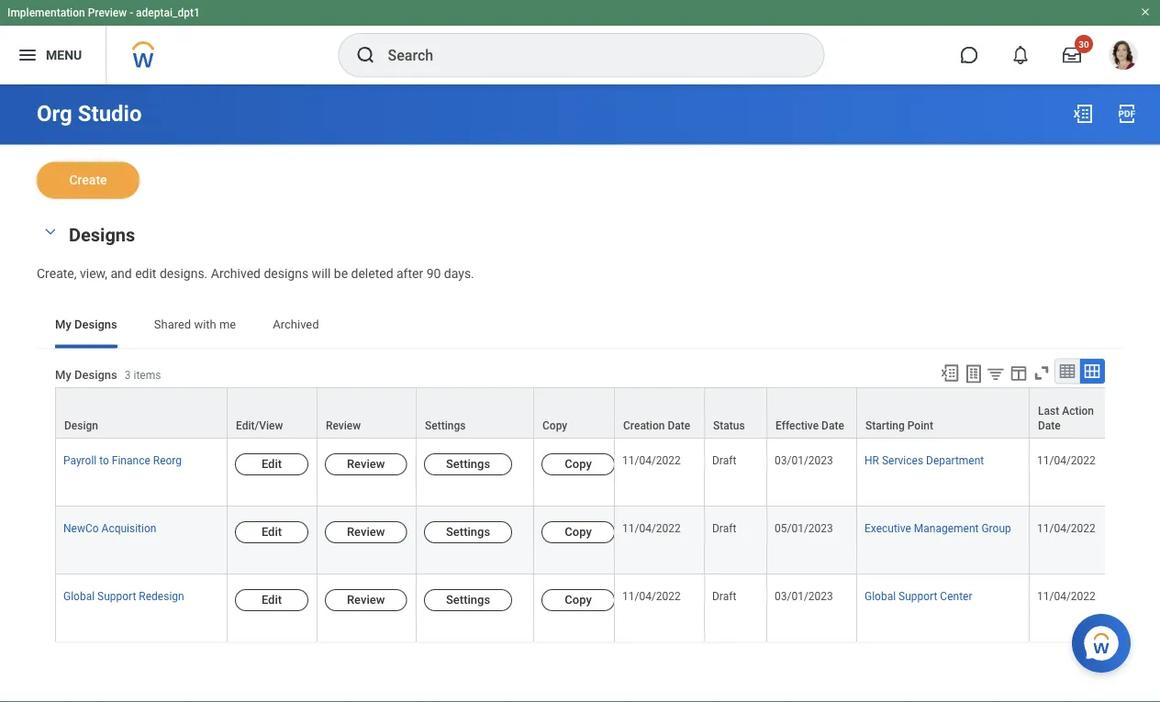Task type: describe. For each thing, give the bounding box(es) containing it.
and
[[111, 266, 132, 281]]

studio
[[78, 100, 142, 127]]

redesign
[[139, 590, 184, 603]]

select to filter grid data image
[[986, 364, 1006, 383]]

creation date
[[623, 419, 690, 432]]

deleted
[[351, 266, 393, 281]]

create
[[69, 173, 107, 188]]

justify image
[[17, 44, 39, 66]]

payroll to finance reorg
[[63, 454, 182, 467]]

archived inside the "designs" group
[[211, 266, 261, 281]]

row containing last action date
[[55, 387, 1160, 439]]

hr services department
[[865, 454, 984, 467]]

design
[[64, 419, 98, 432]]

effective
[[776, 419, 819, 432]]

newco
[[63, 522, 99, 535]]

create, view, and edit designs. archived designs will be deleted after 90 days.
[[37, 266, 474, 281]]

date inside last action date
[[1038, 419, 1061, 432]]

03/01/2023 for hr services department
[[775, 454, 833, 467]]

2 review button from the top
[[325, 521, 407, 543]]

org
[[37, 100, 72, 127]]

settings button for payroll to finance reorg
[[424, 453, 512, 475]]

edit for payroll to finance reorg
[[261, 456, 282, 470]]

designs group
[[37, 221, 1123, 282]]

2 row from the top
[[55, 438, 1160, 506]]

create button
[[37, 162, 140, 199]]

date for creation date
[[668, 419, 690, 432]]

menu
[[46, 47, 82, 63]]

adeptai_dpt1
[[136, 6, 200, 19]]

executive
[[865, 522, 911, 535]]

review button for payroll to finance reorg
[[325, 453, 407, 475]]

90
[[426, 266, 441, 281]]

30 button
[[1052, 35, 1093, 75]]

my designs
[[55, 317, 117, 331]]

days.
[[444, 266, 474, 281]]

-
[[130, 6, 133, 19]]

designs
[[264, 266, 309, 281]]

copy for global support center's copy button
[[565, 592, 592, 606]]

acquisition
[[101, 522, 156, 535]]

2 settings button from the top
[[424, 521, 512, 543]]

2 edit from the top
[[261, 524, 282, 538]]

designs for my designs
[[74, 317, 117, 331]]

settings button for global support redesign
[[424, 589, 512, 611]]

group
[[982, 522, 1011, 535]]

edit button for payroll to finance reorg
[[235, 453, 308, 475]]

draft for hr services department
[[712, 454, 736, 467]]

executive management group
[[865, 522, 1011, 535]]

settings button
[[417, 388, 533, 437]]

copy button for hr services department
[[541, 453, 615, 475]]

status button
[[705, 388, 766, 437]]

global support center link
[[865, 586, 972, 603]]

review column header
[[318, 387, 417, 439]]

org studio main content
[[0, 84, 1160, 702]]

2 copy button from the top
[[541, 521, 615, 543]]

view,
[[80, 266, 107, 281]]

designs inside the "designs" group
[[69, 224, 135, 246]]

menu button
[[0, 26, 106, 84]]

services
[[882, 454, 923, 467]]

my for my designs 3 items
[[55, 368, 71, 381]]

me
[[219, 317, 236, 331]]

date for effective date
[[822, 419, 844, 432]]

3
[[125, 369, 131, 381]]

creation
[[623, 419, 665, 432]]

05/01/2023
[[775, 522, 833, 535]]

after
[[396, 266, 423, 281]]

view printable version (pdf) image
[[1116, 103, 1138, 125]]

archived inside tab list
[[273, 317, 319, 331]]

2 edit button from the top
[[235, 521, 308, 543]]

support for center
[[899, 590, 937, 603]]

starting point column header
[[857, 387, 1030, 439]]

status column header
[[705, 387, 767, 439]]

global for global support center
[[865, 590, 896, 603]]

hr services department link
[[865, 450, 984, 467]]

copy button
[[534, 388, 614, 437]]

effective date button
[[767, 388, 856, 437]]

starting point
[[865, 419, 933, 432]]

settings column header
[[417, 387, 534, 439]]

review for review popup button
[[326, 419, 361, 432]]

draft for executive management group
[[712, 522, 736, 535]]

inbox large image
[[1063, 46, 1081, 64]]

edit button for global support redesign
[[235, 589, 308, 611]]

payroll
[[63, 454, 97, 467]]

copy for second copy button from the bottom of the org studio "main content"
[[565, 524, 592, 538]]

review button
[[318, 388, 416, 437]]

be
[[334, 266, 348, 281]]

status
[[713, 419, 745, 432]]

newco acquisition link
[[63, 518, 156, 535]]

3 row from the top
[[55, 506, 1160, 574]]

starting
[[865, 419, 905, 432]]

create,
[[37, 266, 77, 281]]

management
[[914, 522, 979, 535]]

design column header
[[55, 387, 228, 439]]



Task type: locate. For each thing, give the bounding box(es) containing it.
finance
[[112, 454, 150, 467]]

2 horizontal spatial date
[[1038, 419, 1061, 432]]

global support center
[[865, 590, 972, 603]]

3 edit from the top
[[261, 592, 282, 606]]

profile logan mcneil image
[[1109, 40, 1138, 73]]

03/01/2023
[[775, 454, 833, 467], [775, 590, 833, 603]]

archived
[[211, 266, 261, 281], [273, 317, 319, 331]]

3 review button from the top
[[325, 589, 407, 611]]

1 horizontal spatial archived
[[273, 317, 319, 331]]

1 copy button from the top
[[541, 453, 615, 475]]

chevron down image
[[39, 225, 61, 238]]

toolbar
[[932, 358, 1105, 387]]

effective date column header
[[767, 387, 857, 439]]

1 vertical spatial designs
[[74, 317, 117, 331]]

0 horizontal spatial global
[[63, 590, 95, 603]]

designs left 3
[[74, 368, 117, 381]]

support
[[97, 590, 136, 603], [899, 590, 937, 603]]

1 vertical spatial review button
[[325, 521, 407, 543]]

designs up the view,
[[69, 224, 135, 246]]

1 vertical spatial settings button
[[424, 521, 512, 543]]

center
[[940, 590, 972, 603]]

0 vertical spatial export to excel image
[[1072, 103, 1094, 125]]

support left redesign
[[97, 590, 136, 603]]

2 vertical spatial designs
[[74, 368, 117, 381]]

export to excel image left view printable version (pdf) image
[[1072, 103, 1094, 125]]

2 global from the left
[[865, 590, 896, 603]]

menu banner
[[0, 0, 1160, 84]]

2 vertical spatial settings button
[[424, 589, 512, 611]]

notifications large image
[[1011, 46, 1030, 64]]

03/01/2023 for global support center
[[775, 590, 833, 603]]

1 settings button from the top
[[424, 453, 512, 475]]

copy column header
[[534, 387, 615, 439]]

settings
[[425, 419, 466, 432], [446, 456, 490, 470], [446, 524, 490, 538], [446, 592, 490, 606]]

1 03/01/2023 from the top
[[775, 454, 833, 467]]

draft
[[712, 454, 736, 467], [712, 522, 736, 535], [712, 590, 736, 603]]

2 vertical spatial draft
[[712, 590, 736, 603]]

3 copy button from the top
[[541, 589, 615, 611]]

4 row from the top
[[55, 574, 1160, 642]]

last
[[1038, 404, 1059, 417]]

my inside tab list
[[55, 317, 71, 331]]

1 date from the left
[[668, 419, 690, 432]]

global for global support redesign
[[63, 590, 95, 603]]

3 draft from the top
[[712, 590, 736, 603]]

with
[[194, 317, 216, 331]]

newco acquisition
[[63, 522, 156, 535]]

items
[[134, 369, 161, 381]]

30
[[1079, 39, 1089, 50]]

11/04/2022
[[622, 454, 681, 467], [1037, 454, 1096, 467], [622, 522, 681, 535], [1037, 522, 1096, 535], [622, 590, 681, 603], [1037, 590, 1096, 603]]

2 vertical spatial edit
[[261, 592, 282, 606]]

2 my from the top
[[55, 368, 71, 381]]

preview
[[88, 6, 127, 19]]

payroll to finance reorg link
[[63, 450, 182, 467]]

my designs 3 items
[[55, 368, 161, 381]]

review inside popup button
[[326, 419, 361, 432]]

export to excel image for design
[[940, 363, 960, 383]]

global support redesign link
[[63, 586, 184, 603]]

0 vertical spatial review button
[[325, 453, 407, 475]]

1 support from the left
[[97, 590, 136, 603]]

1 horizontal spatial support
[[899, 590, 937, 603]]

hr
[[865, 454, 879, 467]]

will
[[312, 266, 331, 281]]

shared
[[154, 317, 191, 331]]

copy button
[[541, 453, 615, 475], [541, 521, 615, 543], [541, 589, 615, 611]]

3 edit button from the top
[[235, 589, 308, 611]]

creation date button
[[615, 388, 704, 437]]

designs
[[69, 224, 135, 246], [74, 317, 117, 331], [74, 368, 117, 381]]

0 vertical spatial draft
[[712, 454, 736, 467]]

1 my from the top
[[55, 317, 71, 331]]

1 draft from the top
[[712, 454, 736, 467]]

0 horizontal spatial archived
[[211, 266, 261, 281]]

designs inside tab list
[[74, 317, 117, 331]]

close environment banner image
[[1140, 6, 1151, 17]]

3 date from the left
[[1038, 419, 1061, 432]]

2 support from the left
[[899, 590, 937, 603]]

2 vertical spatial copy button
[[541, 589, 615, 611]]

copy inside popup button
[[542, 419, 567, 432]]

designs button
[[69, 224, 135, 246]]

reorg
[[153, 454, 182, 467]]

tab list containing my designs
[[37, 304, 1123, 348]]

1 review button from the top
[[325, 453, 407, 475]]

2 vertical spatial review button
[[325, 589, 407, 611]]

review
[[326, 419, 361, 432], [347, 456, 385, 470], [347, 524, 385, 538], [347, 592, 385, 606]]

edit/view column header
[[228, 387, 318, 439]]

1 horizontal spatial global
[[865, 590, 896, 603]]

1 edit from the top
[[261, 456, 282, 470]]

support inside global support center link
[[899, 590, 937, 603]]

department
[[926, 454, 984, 467]]

date right creation
[[668, 419, 690, 432]]

click to view/edit grid preferences image
[[1009, 363, 1029, 383]]

1 vertical spatial my
[[55, 368, 71, 381]]

0 horizontal spatial date
[[668, 419, 690, 432]]

1 vertical spatial archived
[[273, 317, 319, 331]]

action
[[1062, 404, 1094, 417]]

export to excel image left export to worksheets image
[[940, 363, 960, 383]]

review button for global support redesign
[[325, 589, 407, 611]]

tab list inside org studio "main content"
[[37, 304, 1123, 348]]

copy
[[542, 419, 567, 432], [565, 456, 592, 470], [565, 524, 592, 538], [565, 592, 592, 606]]

copy button for global support center
[[541, 589, 615, 611]]

tab list
[[37, 304, 1123, 348]]

review button
[[325, 453, 407, 475], [325, 521, 407, 543], [325, 589, 407, 611]]

settings button
[[424, 453, 512, 475], [424, 521, 512, 543], [424, 589, 512, 611]]

2 draft from the top
[[712, 522, 736, 535]]

executive management group link
[[865, 518, 1011, 535]]

global down newco
[[63, 590, 95, 603]]

global down executive
[[865, 590, 896, 603]]

date down the last
[[1038, 419, 1061, 432]]

point
[[907, 419, 933, 432]]

support left the center
[[899, 590, 937, 603]]

0 vertical spatial settings button
[[424, 453, 512, 475]]

export to excel image for create
[[1072, 103, 1094, 125]]

org studio
[[37, 100, 142, 127]]

2 03/01/2023 from the top
[[775, 590, 833, 603]]

1 horizontal spatial date
[[822, 419, 844, 432]]

designs down the view,
[[74, 317, 117, 331]]

Search Workday  search field
[[388, 35, 786, 75]]

creation date column header
[[615, 387, 705, 439]]

implementation
[[7, 6, 85, 19]]

fullscreen image
[[1032, 363, 1052, 383]]

my for my designs
[[55, 317, 71, 331]]

archived left designs
[[211, 266, 261, 281]]

review for review button associated with payroll to finance reorg
[[347, 456, 385, 470]]

copy for copy popup button
[[542, 419, 567, 432]]

03/01/2023 down 05/01/2023
[[775, 590, 833, 603]]

toolbar inside org studio "main content"
[[932, 358, 1105, 387]]

global support redesign
[[63, 590, 184, 603]]

0 vertical spatial copy button
[[541, 453, 615, 475]]

global
[[63, 590, 95, 603], [865, 590, 896, 603]]

implementation preview -   adeptai_dpt1
[[7, 6, 200, 19]]

edit
[[261, 456, 282, 470], [261, 524, 282, 538], [261, 592, 282, 606]]

1 vertical spatial draft
[[712, 522, 736, 535]]

1 edit button from the top
[[235, 453, 308, 475]]

designs.
[[160, 266, 208, 281]]

draft for global support center
[[712, 590, 736, 603]]

03/01/2023 down effective date
[[775, 454, 833, 467]]

0 vertical spatial designs
[[69, 224, 135, 246]]

0 vertical spatial archived
[[211, 266, 261, 281]]

edit/view button
[[228, 388, 317, 437]]

to
[[99, 454, 109, 467]]

3 settings button from the top
[[424, 589, 512, 611]]

shared with me
[[154, 317, 236, 331]]

export to worksheets image
[[963, 363, 985, 385]]

my up the design
[[55, 368, 71, 381]]

0 vertical spatial my
[[55, 317, 71, 331]]

date
[[668, 419, 690, 432], [822, 419, 844, 432], [1038, 419, 1061, 432]]

search image
[[355, 44, 377, 66]]

support for redesign
[[97, 590, 136, 603]]

1 vertical spatial edit button
[[235, 521, 308, 543]]

1 vertical spatial edit
[[261, 524, 282, 538]]

review for review button for global support redesign
[[347, 592, 385, 606]]

1 vertical spatial copy button
[[541, 521, 615, 543]]

my
[[55, 317, 71, 331], [55, 368, 71, 381]]

last action date button
[[1030, 388, 1119, 437]]

table image
[[1058, 362, 1077, 380]]

edit/view
[[236, 419, 283, 432]]

support inside global support redesign link
[[97, 590, 136, 603]]

my down create,
[[55, 317, 71, 331]]

export to excel image
[[1072, 103, 1094, 125], [940, 363, 960, 383]]

1 horizontal spatial export to excel image
[[1072, 103, 1094, 125]]

0 horizontal spatial support
[[97, 590, 136, 603]]

0 horizontal spatial export to excel image
[[940, 363, 960, 383]]

1 global from the left
[[63, 590, 95, 603]]

settings inside popup button
[[425, 419, 466, 432]]

0 vertical spatial edit button
[[235, 453, 308, 475]]

review for 2nd review button from the top of the org studio "main content"
[[347, 524, 385, 538]]

edit
[[135, 266, 156, 281]]

designs for my designs 3 items
[[74, 368, 117, 381]]

edit for global support redesign
[[261, 592, 282, 606]]

design button
[[56, 388, 227, 437]]

1 vertical spatial export to excel image
[[940, 363, 960, 383]]

1 row from the top
[[55, 387, 1160, 439]]

row
[[55, 387, 1160, 439], [55, 438, 1160, 506], [55, 506, 1160, 574], [55, 574, 1160, 642]]

0 vertical spatial edit
[[261, 456, 282, 470]]

effective date
[[776, 419, 844, 432]]

starting point button
[[857, 388, 1029, 437]]

archived down designs
[[273, 317, 319, 331]]

2 date from the left
[[822, 419, 844, 432]]

edit button
[[235, 453, 308, 475], [235, 521, 308, 543], [235, 589, 308, 611]]

copy for copy button for hr services department
[[565, 456, 592, 470]]

1 vertical spatial 03/01/2023
[[775, 590, 833, 603]]

expand table image
[[1083, 362, 1101, 380]]

last action date
[[1038, 404, 1094, 432]]

date right effective
[[822, 419, 844, 432]]

2 vertical spatial edit button
[[235, 589, 308, 611]]

0 vertical spatial 03/01/2023
[[775, 454, 833, 467]]



Task type: vqa. For each thing, say whether or not it's contained in the screenshot.
'Deleted'
yes



